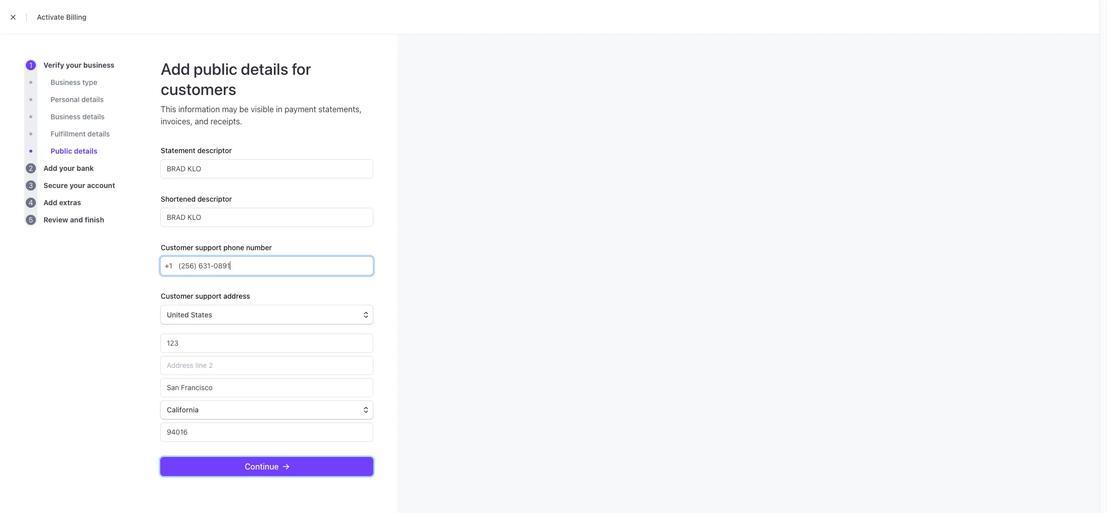 Task type: describe. For each thing, give the bounding box(es) containing it.
bank
[[77, 164, 94, 172]]

4
[[29, 198, 33, 207]]

business
[[83, 61, 114, 69]]

details inside add public details for customers
[[241, 59, 289, 78]]

personal
[[51, 95, 80, 104]]

add your bank
[[43, 164, 94, 172]]

your for secure
[[70, 181, 85, 190]]

details for business details
[[82, 112, 105, 121]]

support for address
[[195, 292, 222, 300]]

2
[[29, 164, 33, 172]]

visible
[[251, 105, 274, 114]]

your for add
[[59, 164, 75, 172]]

extras
[[59, 198, 81, 207]]

customer for +
[[161, 243, 194, 252]]

business details link
[[51, 112, 105, 122]]

secure your account link
[[43, 180, 115, 191]]

descriptor for shortened descriptor
[[198, 195, 232, 203]]

your for verify
[[66, 61, 82, 69]]

statement
[[161, 146, 196, 155]]

business details
[[51, 112, 105, 121]]

and inside this information may be visible in payment statements, invoices, and receipts.
[[195, 117, 208, 126]]

3
[[29, 181, 33, 190]]

Address line 1 text field
[[161, 334, 373, 352]]

united
[[167, 310, 189, 319]]

phone
[[223, 243, 244, 252]]

0 horizontal spatial and
[[70, 215, 83, 224]]

verify
[[43, 61, 64, 69]]

number
[[246, 243, 272, 252]]

add your bank link
[[43, 163, 94, 173]]

address
[[223, 292, 250, 300]]

continue button
[[161, 458, 373, 476]]

customer for united states
[[161, 292, 194, 300]]

add for add your bank
[[43, 164, 57, 172]]

add extras
[[43, 198, 81, 207]]

add extras link
[[43, 198, 81, 208]]

add for add extras
[[43, 198, 57, 207]]

Address line 2 text field
[[161, 356, 373, 375]]

public
[[51, 147, 72, 155]]

public details
[[51, 147, 98, 155]]

this information may be visible in payment statements, invoices, and receipts.
[[161, 105, 362, 126]]

business for business type
[[51, 78, 81, 86]]

0 vertical spatial 1
[[29, 61, 32, 69]]

shortened
[[161, 195, 196, 203]]

invoices,
[[161, 117, 193, 126]]

public
[[194, 59, 238, 78]]

secure your account
[[43, 181, 115, 190]]

business type link
[[51, 77, 97, 87]]

fulfillment details link
[[51, 129, 110, 139]]

account
[[87, 181, 115, 190]]

type
[[82, 78, 97, 86]]



Task type: vqa. For each thing, say whether or not it's contained in the screenshot.


Task type: locate. For each thing, give the bounding box(es) containing it.
1 left verify
[[29, 61, 32, 69]]

statement descriptor
[[161, 146, 232, 155]]

details for personal details
[[81, 95, 104, 104]]

0 vertical spatial your
[[66, 61, 82, 69]]

and down information
[[195, 117, 208, 126]]

and
[[195, 117, 208, 126], [70, 215, 83, 224]]

1 business from the top
[[51, 78, 81, 86]]

fulfillment details
[[51, 129, 110, 138]]

states
[[191, 310, 212, 319]]

descriptor for statement descriptor
[[197, 146, 232, 155]]

Customer support phone number telephone field
[[172, 257, 373, 275]]

public details link
[[51, 146, 98, 156]]

customers
[[161, 79, 237, 99]]

0 vertical spatial business
[[51, 78, 81, 86]]

business
[[51, 78, 81, 86], [51, 112, 81, 121]]

review and finish
[[43, 215, 104, 224]]

1 support from the top
[[195, 243, 222, 252]]

business type
[[51, 78, 97, 86]]

customer up + 1
[[161, 243, 194, 252]]

0 vertical spatial support
[[195, 243, 222, 252]]

support for phone
[[195, 243, 222, 252]]

add up the customers
[[161, 59, 190, 78]]

this
[[161, 105, 176, 114]]

your up extras
[[70, 181, 85, 190]]

in
[[276, 105, 283, 114]]

for
[[292, 59, 311, 78]]

details down 'type'
[[81, 95, 104, 104]]

continue
[[245, 462, 279, 471]]

ZIP text field
[[161, 423, 373, 441]]

business for business details
[[51, 112, 81, 121]]

add for add public details for customers
[[161, 59, 190, 78]]

business up personal on the left of the page
[[51, 78, 81, 86]]

0 vertical spatial add
[[161, 59, 190, 78]]

customer
[[161, 243, 194, 252], [161, 292, 194, 300]]

details left for
[[241, 59, 289, 78]]

descriptor down receipts.
[[197, 146, 232, 155]]

customer support address
[[161, 292, 250, 300]]

support up states
[[195, 292, 222, 300]]

2 descriptor from the top
[[198, 195, 232, 203]]

united states
[[167, 310, 212, 319]]

descriptor
[[197, 146, 232, 155], [198, 195, 232, 203]]

1 customer from the top
[[161, 243, 194, 252]]

0 vertical spatial and
[[195, 117, 208, 126]]

1 vertical spatial 1
[[169, 261, 172, 270]]

+
[[165, 261, 169, 270]]

add up secure
[[43, 164, 57, 172]]

details up fulfillment details
[[82, 112, 105, 121]]

fulfillment
[[51, 129, 86, 138]]

svg image
[[283, 464, 289, 470]]

activate
[[37, 13, 64, 21]]

2 vertical spatial your
[[70, 181, 85, 190]]

customer up united
[[161, 292, 194, 300]]

2 vertical spatial add
[[43, 198, 57, 207]]

secure
[[43, 181, 68, 190]]

1
[[29, 61, 32, 69], [169, 261, 172, 270]]

billing
[[66, 13, 86, 21]]

0 horizontal spatial 1
[[29, 61, 32, 69]]

your
[[66, 61, 82, 69], [59, 164, 75, 172], [70, 181, 85, 190]]

1 vertical spatial business
[[51, 112, 81, 121]]

details
[[241, 59, 289, 78], [81, 95, 104, 104], [82, 112, 105, 121], [88, 129, 110, 138], [74, 147, 98, 155]]

and left finish
[[70, 215, 83, 224]]

1 horizontal spatial and
[[195, 117, 208, 126]]

0 vertical spatial descriptor
[[197, 146, 232, 155]]

2 business from the top
[[51, 112, 81, 121]]

2 customer from the top
[[161, 292, 194, 300]]

be
[[239, 105, 249, 114]]

united states button
[[161, 305, 373, 324]]

2 support from the top
[[195, 292, 222, 300]]

1 up customer support address
[[169, 261, 172, 270]]

1 vertical spatial support
[[195, 292, 222, 300]]

add public details for customers
[[161, 59, 311, 99]]

Statement descriptor text field
[[161, 160, 373, 178]]

personal details link
[[51, 95, 104, 105]]

add down secure
[[43, 198, 57, 207]]

add
[[161, 59, 190, 78], [43, 164, 57, 172], [43, 198, 57, 207]]

activate billing
[[37, 13, 86, 21]]

add inside add public details for customers
[[161, 59, 190, 78]]

5
[[29, 215, 33, 224]]

support left phone
[[195, 243, 222, 252]]

may
[[222, 105, 237, 114]]

City text field
[[161, 379, 373, 397]]

customer support phone number
[[161, 243, 272, 252]]

review
[[43, 215, 68, 224]]

your up business type
[[66, 61, 82, 69]]

information
[[178, 105, 220, 114]]

1 vertical spatial descriptor
[[198, 195, 232, 203]]

details up bank
[[74, 147, 98, 155]]

your down public
[[59, 164, 75, 172]]

verify your business
[[43, 61, 114, 69]]

details down the business details link
[[88, 129, 110, 138]]

support
[[195, 243, 222, 252], [195, 292, 222, 300]]

1 vertical spatial your
[[59, 164, 75, 172]]

descriptor right shortened
[[198, 195, 232, 203]]

details for public details
[[74, 147, 98, 155]]

Business text field
[[161, 208, 373, 227]]

receipts.
[[211, 117, 242, 126]]

1 horizontal spatial 1
[[169, 261, 172, 270]]

1 vertical spatial and
[[70, 215, 83, 224]]

review and finish link
[[43, 215, 104, 225]]

statements,
[[319, 105, 362, 114]]

0 vertical spatial customer
[[161, 243, 194, 252]]

+ 1
[[165, 261, 172, 270]]

details for fulfillment details
[[88, 129, 110, 138]]

business down personal on the left of the page
[[51, 112, 81, 121]]

verify your business link
[[43, 60, 114, 70]]

shortened descriptor
[[161, 195, 232, 203]]

payment
[[285, 105, 317, 114]]

1 vertical spatial add
[[43, 164, 57, 172]]

finish
[[85, 215, 104, 224]]

personal details
[[51, 95, 104, 104]]

1 vertical spatial customer
[[161, 292, 194, 300]]

1 descriptor from the top
[[197, 146, 232, 155]]



